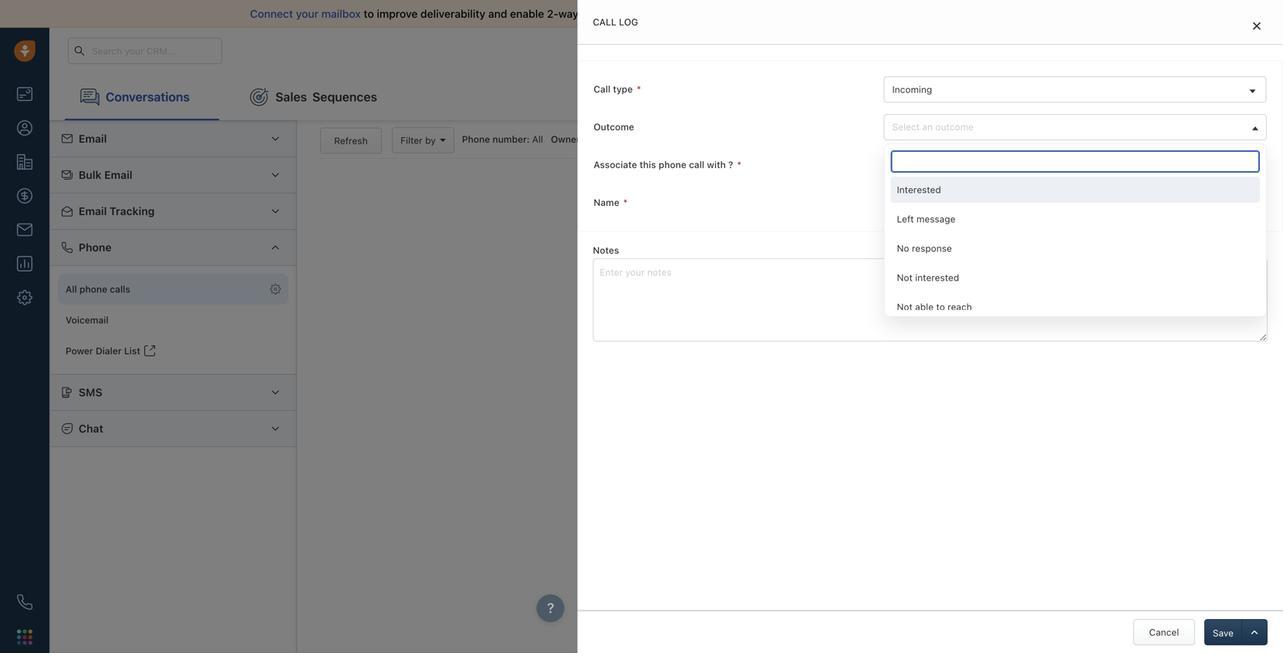 Task type: describe. For each thing, give the bounding box(es) containing it.
list
[[124, 346, 140, 356]]

explore plans
[[1000, 45, 1060, 56]]

reach
[[948, 302, 972, 312]]

existing contact link
[[885, 153, 1266, 177]]

save
[[1213, 628, 1234, 639]]

not able to reach option
[[891, 294, 1260, 320]]

phone
[[659, 159, 686, 170]]

log
[[619, 17, 638, 27]]

and
[[488, 7, 507, 20]]

2-
[[547, 7, 558, 20]]

explore plans link
[[992, 41, 1069, 60]]

power dialer list link
[[58, 336, 288, 366]]

cancel
[[1149, 627, 1179, 638]]

phone number : all owner :
[[462, 134, 585, 145]]

associate this phone call with ?
[[594, 159, 733, 170]]

voicemail
[[66, 315, 108, 326]]

owner
[[551, 134, 580, 145]]

enter
[[892, 197, 915, 208]]

not for not able to reach
[[897, 302, 913, 312]]

all
[[532, 134, 543, 145]]

sales sequences link
[[235, 74, 393, 120]]

enable
[[510, 7, 544, 20]]

no
[[897, 243, 909, 254]]

power dialer list
[[66, 346, 140, 356]]

not interested
[[897, 272, 959, 283]]

call log
[[593, 17, 638, 27]]

refresh
[[334, 136, 368, 146]]

no response option
[[891, 235, 1260, 262]]

notes
[[593, 245, 619, 256]]

tab list containing conversations
[[49, 74, 1283, 120]]

freshworks switcher image
[[17, 630, 32, 645]]

message
[[917, 214, 956, 225]]

outcome
[[594, 122, 634, 132]]

call for call log
[[593, 17, 616, 27]]

incoming link
[[885, 77, 1266, 102]]

sales sequences
[[275, 90, 377, 104]]

cancel button
[[1133, 620, 1195, 646]]

last
[[918, 197, 934, 208]]

filter by
[[401, 135, 436, 146]]

associate
[[594, 159, 637, 170]]

to inside "option"
[[936, 302, 945, 312]]

dialog containing call log
[[577, 0, 1283, 654]]

Enter your notes text field
[[593, 259, 1268, 342]]

power
[[66, 346, 93, 356]]

type
[[613, 84, 633, 95]]

list box containing interested
[[891, 177, 1260, 320]]

not able to reach
[[897, 302, 972, 312]]

interested
[[897, 184, 941, 195]]

refresh button
[[320, 128, 382, 154]]

sequences
[[312, 90, 377, 104]]

by
[[425, 135, 436, 146]]

connect your mailbox link
[[250, 7, 364, 20]]

number
[[493, 134, 527, 145]]

not for not interested
[[897, 272, 913, 283]]

no response
[[897, 243, 952, 254]]

mailbox
[[321, 7, 361, 20]]

filter
[[401, 135, 423, 146]]

left
[[897, 214, 914, 225]]

select
[[892, 122, 920, 132]]



Task type: locate. For each thing, give the bounding box(es) containing it.
to
[[364, 7, 374, 20], [936, 302, 945, 312]]

0 vertical spatial to
[[364, 7, 374, 20]]

1 vertical spatial to
[[936, 302, 945, 312]]

email
[[621, 7, 648, 20]]

able
[[915, 302, 934, 312]]

conversations
[[106, 90, 190, 104]]

name
[[594, 197, 619, 208]]

phone for phone number : all owner :
[[462, 134, 490, 145]]

name
[[936, 197, 960, 208]]

response
[[912, 243, 952, 254]]

way
[[558, 7, 579, 20]]

filter by button
[[392, 127, 454, 154]]

contact
[[929, 160, 964, 171]]

0 horizontal spatial to
[[364, 7, 374, 20]]

phone up voicemail
[[79, 241, 112, 254]]

select an outcome button
[[884, 114, 1267, 140]]

None search field
[[891, 150, 1260, 173]]

1 horizontal spatial :
[[580, 134, 583, 145]]

with
[[707, 159, 726, 170]]

an
[[922, 122, 933, 132]]

existing contact
[[892, 160, 964, 171]]

call for call type
[[594, 84, 610, 95]]

conversations.
[[651, 7, 726, 20]]

left message option
[[891, 206, 1260, 232]]

to right able
[[936, 302, 945, 312]]

this
[[640, 159, 656, 170]]

connect
[[250, 7, 293, 20]]

sync
[[581, 7, 605, 20]]

call type
[[594, 84, 633, 95]]

2 not from the top
[[897, 302, 913, 312]]

not
[[897, 272, 913, 283], [897, 302, 913, 312]]

voicemail link
[[58, 305, 288, 336]]

call left type
[[594, 84, 610, 95]]

not down no
[[897, 272, 913, 283]]

?
[[728, 159, 733, 170]]

interested option
[[891, 177, 1260, 203]]

not inside 'not interested' option
[[897, 272, 913, 283]]

improve
[[377, 7, 418, 20]]

phone left number
[[462, 134, 490, 145]]

0 horizontal spatial phone
[[79, 241, 112, 254]]

select an outcome
[[892, 122, 974, 132]]

conversations link
[[65, 74, 219, 120]]

phone element
[[9, 587, 40, 618]]

enter last name
[[892, 197, 960, 208]]

1 horizontal spatial phone
[[462, 134, 490, 145]]

enter last name button
[[884, 190, 1267, 216]]

: left "all"
[[527, 134, 530, 145]]

deliverability
[[420, 7, 485, 20]]

phone for phone
[[79, 241, 112, 254]]

0 vertical spatial not
[[897, 272, 913, 283]]

to right mailbox
[[364, 7, 374, 20]]

dialer
[[96, 346, 122, 356]]

connect your mailbox to improve deliverability and enable 2-way sync of email conversations.
[[250, 7, 726, 20]]

1 not from the top
[[897, 272, 913, 283]]

not left able
[[897, 302, 913, 312]]

phone image
[[17, 595, 32, 610]]

1 vertical spatial phone
[[79, 241, 112, 254]]

not interested option
[[891, 265, 1260, 291]]

Search your CRM... text field
[[68, 38, 222, 64]]

phone
[[462, 134, 490, 145], [79, 241, 112, 254]]

incoming
[[892, 84, 932, 95]]

close image
[[1253, 22, 1261, 30]]

explore
[[1000, 45, 1034, 56]]

2 : from the left
[[580, 134, 583, 145]]

call
[[593, 17, 616, 27], [594, 84, 610, 95]]

plans
[[1036, 45, 1060, 56]]

1 : from the left
[[527, 134, 530, 145]]

outcome
[[935, 122, 974, 132]]

tab list
[[49, 74, 1283, 120]]

sales
[[275, 90, 307, 104]]

0 horizontal spatial :
[[527, 134, 530, 145]]

save button
[[1204, 620, 1241, 646]]

1 horizontal spatial to
[[936, 302, 945, 312]]

not inside not able to reach "option"
[[897, 302, 913, 312]]

call left 'log'
[[593, 17, 616, 27]]

list box
[[891, 177, 1260, 320]]

left message
[[897, 214, 956, 225]]

existing
[[892, 160, 926, 171]]

:
[[527, 134, 530, 145], [580, 134, 583, 145]]

1 vertical spatial not
[[897, 302, 913, 312]]

0 vertical spatial call
[[593, 17, 616, 27]]

your
[[296, 7, 319, 20]]

dialog
[[577, 0, 1283, 654]]

0 vertical spatial phone
[[462, 134, 490, 145]]

call
[[689, 159, 704, 170]]

interested
[[915, 272, 959, 283]]

1 vertical spatial call
[[594, 84, 610, 95]]

: right "all"
[[580, 134, 583, 145]]

of
[[608, 7, 618, 20]]



Task type: vqa. For each thing, say whether or not it's contained in the screenshot.
SHIPPING related to Shipping Addresses
no



